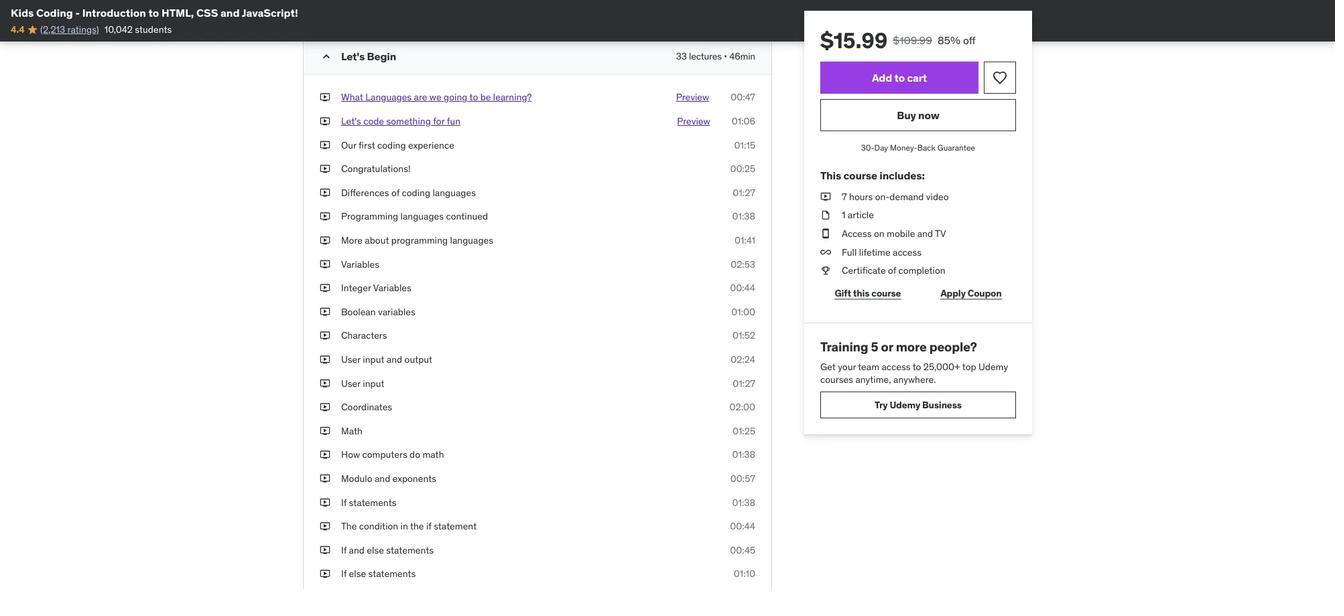 Task type: vqa. For each thing, say whether or not it's contained in the screenshot.


Task type: locate. For each thing, give the bounding box(es) containing it.
0 horizontal spatial of
[[391, 187, 400, 199]]

udemy right try
[[890, 399, 920, 411]]

wishlist image
[[992, 70, 1008, 86]]

of down full lifetime access
[[888, 265, 896, 277]]

01:52
[[733, 330, 755, 342]]

0 vertical spatial 00:44
[[730, 282, 755, 294]]

characters
[[341, 330, 387, 342]]

0 vertical spatial course
[[844, 169, 877, 183]]

01:38 for how computers do math
[[732, 449, 755, 461]]

2 let's from the top
[[341, 115, 361, 127]]

else down if and else statements
[[349, 568, 366, 581]]

3 if from the top
[[341, 568, 347, 581]]

1 vertical spatial course
[[872, 287, 901, 299]]

xsmall image left the
[[320, 520, 330, 534]]

includes:
[[880, 169, 925, 183]]

to up the students
[[148, 6, 159, 19]]

1 if from the top
[[341, 497, 347, 509]]

course up hours
[[844, 169, 877, 183]]

article
[[848, 209, 874, 221]]

business
[[922, 399, 962, 411]]

access
[[893, 246, 922, 258], [882, 361, 911, 373]]

lifetime
[[859, 246, 891, 258]]

certificate
[[842, 265, 886, 277]]

integer
[[341, 282, 371, 294]]

xsmall image left user input and output on the left of page
[[320, 353, 330, 367]]

udemy right top
[[979, 361, 1008, 373]]

let's for let's begin
[[341, 49, 365, 63]]

gift this course
[[835, 287, 901, 299]]

languages
[[433, 187, 476, 199], [401, 211, 444, 223], [450, 234, 493, 247]]

languages
[[365, 91, 412, 103]]

0 vertical spatial if
[[341, 497, 347, 509]]

1 vertical spatial 01:38
[[732, 449, 755, 461]]

your
[[838, 361, 856, 373]]

languages up the programming at top
[[401, 211, 444, 223]]

day
[[874, 142, 888, 153]]

2 vertical spatial languages
[[450, 234, 493, 247]]

33
[[676, 50, 687, 62]]

0 vertical spatial else
[[367, 545, 384, 557]]

coding
[[377, 139, 406, 151], [402, 187, 430, 199]]

(2,213 ratings)
[[40, 23, 99, 35]]

input down characters
[[363, 354, 384, 366]]

1 vertical spatial variables
[[373, 282, 411, 294]]

computers
[[362, 449, 407, 461]]

2 01:38 from the top
[[732, 449, 755, 461]]

access on mobile and tv
[[842, 228, 946, 240]]

access down or
[[882, 361, 911, 373]]

1 vertical spatial of
[[888, 265, 896, 277]]

$15.99 $109.99 85% off
[[820, 27, 976, 54]]

going
[[444, 91, 468, 103]]

languages for coding
[[433, 187, 476, 199]]

user up coordinates
[[341, 378, 361, 390]]

top
[[962, 361, 976, 373]]

0 vertical spatial of
[[391, 187, 400, 199]]

if and else statements
[[341, 545, 434, 557]]

buy
[[897, 108, 916, 122]]

01:15
[[734, 139, 755, 151]]

00:44 up '00:45' at right
[[730, 521, 755, 533]]

2 input from the top
[[363, 378, 384, 390]]

let's right small image
[[341, 49, 365, 63]]

(2,213
[[40, 23, 65, 35]]

01:00
[[731, 306, 755, 318]]

1 vertical spatial access
[[882, 361, 911, 373]]

01:27
[[733, 187, 755, 199], [733, 378, 755, 390]]

00:45
[[730, 545, 755, 557]]

cart
[[907, 71, 927, 84]]

$109.99
[[893, 33, 932, 47]]

coding up programming languages continued
[[402, 187, 430, 199]]

if for if else statements
[[341, 568, 347, 581]]

1 vertical spatial udemy
[[890, 399, 920, 411]]

languages down continued
[[450, 234, 493, 247]]

introduction
[[82, 6, 146, 19]]

0 vertical spatial udemy
[[979, 361, 1008, 373]]

0 horizontal spatial else
[[349, 568, 366, 581]]

xsmall image left how
[[320, 449, 330, 462]]

our first coding experience
[[341, 139, 454, 151]]

xsmall image for boolean variables
[[320, 306, 330, 319]]

statements down if and else statements
[[368, 568, 416, 581]]

input up coordinates
[[363, 378, 384, 390]]

1 vertical spatial input
[[363, 378, 384, 390]]

0 vertical spatial coding
[[377, 139, 406, 151]]

let's inside button
[[341, 115, 361, 127]]

variables up integer
[[341, 258, 379, 270]]

xsmall image
[[320, 91, 330, 104], [320, 163, 330, 176], [320, 186, 330, 200], [820, 227, 831, 240], [320, 306, 330, 319], [320, 330, 330, 343], [320, 353, 330, 367], [320, 377, 330, 390], [320, 425, 330, 438], [320, 449, 330, 462], [320, 520, 330, 534], [320, 544, 330, 557], [320, 568, 330, 581]]

7
[[842, 191, 847, 203]]

what languages are we going to be learning? button
[[341, 91, 532, 104]]

try udemy business link
[[820, 392, 1016, 419]]

0 vertical spatial languages
[[433, 187, 476, 199]]

be
[[480, 91, 491, 103]]

access inside training 5 or more people? get your team access to 25,000+ top udemy courses anytime, anywhere.
[[882, 361, 911, 373]]

in
[[401, 521, 408, 533]]

xsmall image left boolean
[[320, 306, 330, 319]]

xsmall image for user input
[[320, 377, 330, 390]]

output
[[405, 354, 432, 366]]

1 vertical spatial languages
[[401, 211, 444, 223]]

xsmall image for if else statements
[[320, 568, 330, 581]]

1 vertical spatial 01:27
[[733, 378, 755, 390]]

0 vertical spatial user
[[341, 354, 361, 366]]

3 01:38 from the top
[[732, 497, 755, 509]]

and left tv
[[917, 228, 933, 240]]

user for user input
[[341, 378, 361, 390]]

else up if else statements
[[367, 545, 384, 557]]

0 vertical spatial access
[[893, 246, 922, 258]]

try
[[875, 399, 888, 411]]

now
[[918, 108, 940, 122]]

let's for let's code something for fun
[[341, 115, 361, 127]]

xsmall image left user input
[[320, 377, 330, 390]]

ratings)
[[67, 23, 99, 35]]

variables up variables at the bottom left of page
[[373, 282, 411, 294]]

experience
[[408, 139, 454, 151]]

1 horizontal spatial of
[[888, 265, 896, 277]]

courses
[[820, 374, 853, 386]]

first
[[359, 139, 375, 151]]

statements down the condition in the if statement
[[386, 545, 434, 557]]

1 vertical spatial if
[[341, 545, 347, 557]]

01:38 up 01:41
[[732, 211, 755, 223]]

try udemy business
[[875, 399, 962, 411]]

xsmall image for characters
[[320, 330, 330, 343]]

else
[[367, 545, 384, 557], [349, 568, 366, 581]]

congratulations!
[[341, 163, 411, 175]]

apply
[[941, 287, 966, 299]]

xsmall image left "congratulations!"
[[320, 163, 330, 176]]

and right css in the top of the page
[[221, 6, 240, 19]]

on
[[874, 228, 885, 240]]

xsmall image left characters
[[320, 330, 330, 343]]

statements up condition
[[349, 497, 396, 509]]

1 horizontal spatial udemy
[[979, 361, 1008, 373]]

1 vertical spatial coding
[[402, 187, 430, 199]]

01:38 down the 01:25
[[732, 449, 755, 461]]

languages up continued
[[433, 187, 476, 199]]

programming languages continued
[[341, 211, 488, 223]]

add
[[872, 71, 892, 84]]

preview left 01:06
[[677, 115, 710, 127]]

xsmall image left 'differences'
[[320, 186, 330, 200]]

full
[[842, 246, 857, 258]]

01:27 for differences of coding languages
[[733, 187, 755, 199]]

user up user input
[[341, 354, 361, 366]]

1 vertical spatial let's
[[341, 115, 361, 127]]

01:27 down 00:25
[[733, 187, 755, 199]]

1 user from the top
[[341, 354, 361, 366]]

coordinates
[[341, 401, 392, 414]]

0 horizontal spatial udemy
[[890, 399, 920, 411]]

xsmall image left if and else statements
[[320, 544, 330, 557]]

access down mobile
[[893, 246, 922, 258]]

2 vertical spatial if
[[341, 568, 347, 581]]

of
[[391, 187, 400, 199], [888, 265, 896, 277]]

training
[[820, 339, 868, 355]]

gift this course link
[[820, 280, 916, 307]]

course down "certificate of completion"
[[872, 287, 901, 299]]

for
[[433, 115, 445, 127]]

00:44 down 02:53
[[730, 282, 755, 294]]

25,000+
[[924, 361, 960, 373]]

2 if from the top
[[341, 545, 347, 557]]

1 vertical spatial user
[[341, 378, 361, 390]]

01:27 for user input
[[733, 378, 755, 390]]

preview down the 33
[[676, 91, 709, 103]]

1 let's from the top
[[341, 49, 365, 63]]

team
[[858, 361, 879, 373]]

01:38
[[732, 211, 755, 223], [732, 449, 755, 461], [732, 497, 755, 509]]

01:38 for if statements
[[732, 497, 755, 509]]

xsmall image
[[320, 115, 330, 128], [320, 139, 330, 152], [820, 190, 831, 203], [820, 209, 831, 222], [320, 210, 330, 223], [320, 234, 330, 247], [820, 246, 831, 259], [320, 258, 330, 271], [820, 264, 831, 277], [320, 282, 330, 295], [320, 401, 330, 414], [320, 473, 330, 486], [320, 497, 330, 510]]

math
[[341, 425, 363, 437]]

1 01:27 from the top
[[733, 187, 755, 199]]

01:25
[[733, 425, 755, 437]]

differences of coding languages
[[341, 187, 476, 199]]

and left output
[[387, 354, 402, 366]]

0 vertical spatial 01:38
[[732, 211, 755, 223]]

01:27 down 02:24
[[733, 378, 755, 390]]

2 user from the top
[[341, 378, 361, 390]]

of right 'differences'
[[391, 187, 400, 199]]

apply coupon
[[941, 287, 1002, 299]]

00:25
[[730, 163, 755, 175]]

0 vertical spatial let's
[[341, 49, 365, 63]]

1 vertical spatial 00:44
[[730, 521, 755, 533]]

1 horizontal spatial else
[[367, 545, 384, 557]]

2 vertical spatial 01:38
[[732, 497, 755, 509]]

input for user input and output
[[363, 354, 384, 366]]

46min
[[729, 50, 755, 62]]

back
[[917, 142, 936, 153]]

completion
[[899, 265, 946, 277]]

1 input from the top
[[363, 354, 384, 366]]

buy now button
[[820, 99, 1016, 131]]

1
[[842, 209, 846, 221]]

1 00:44 from the top
[[730, 282, 755, 294]]

to up anywhere.
[[913, 361, 921, 373]]

modulo
[[341, 473, 372, 485]]

coding right first
[[377, 139, 406, 151]]

xsmall image left if else statements
[[320, 568, 330, 581]]

2 01:27 from the top
[[733, 378, 755, 390]]

user input and output
[[341, 354, 432, 366]]

01:38 down 00:57
[[732, 497, 755, 509]]

02:53
[[731, 258, 755, 270]]

condition
[[359, 521, 398, 533]]

xsmall image left what at the top of the page
[[320, 91, 330, 104]]

0 vertical spatial 01:27
[[733, 187, 755, 199]]

1 01:38 from the top
[[732, 211, 755, 223]]

money-
[[890, 142, 917, 153]]

xsmall image left math
[[320, 425, 330, 438]]

more
[[341, 234, 363, 247]]

0 vertical spatial input
[[363, 354, 384, 366]]

hours
[[849, 191, 873, 203]]

let's left the "code"
[[341, 115, 361, 127]]

7 hours on-demand video
[[842, 191, 949, 203]]

•
[[724, 50, 727, 62]]

mobile
[[887, 228, 915, 240]]



Task type: describe. For each thing, give the bounding box(es) containing it.
if statements
[[341, 497, 396, 509]]

the
[[341, 521, 357, 533]]

small image
[[320, 50, 333, 63]]

02:00
[[730, 401, 755, 414]]

01:41
[[735, 234, 755, 247]]

to left cart
[[895, 71, 905, 84]]

begin
[[367, 49, 396, 63]]

0 vertical spatial preview
[[676, 91, 709, 103]]

off
[[963, 33, 976, 47]]

coding for of
[[402, 187, 430, 199]]

2 vertical spatial statements
[[368, 568, 416, 581]]

anytime,
[[856, 374, 891, 386]]

full lifetime access
[[842, 246, 922, 258]]

and down the
[[349, 545, 365, 557]]

add to cart
[[872, 71, 927, 84]]

the
[[410, 521, 424, 533]]

coding
[[36, 6, 73, 19]]

xsmall image for differences of coding languages
[[320, 186, 330, 200]]

0 vertical spatial variables
[[341, 258, 379, 270]]

certificate of completion
[[842, 265, 946, 277]]

udemy inside training 5 or more people? get your team access to 25,000+ top udemy courses anytime, anywhere.
[[979, 361, 1008, 373]]

xsmall image for math
[[320, 425, 330, 438]]

1 vertical spatial else
[[349, 568, 366, 581]]

programming
[[391, 234, 448, 247]]

more
[[896, 339, 927, 355]]

html,
[[162, 6, 194, 19]]

let's code something for fun
[[341, 115, 461, 127]]

fun
[[447, 115, 461, 127]]

on-
[[875, 191, 890, 203]]

of for differences
[[391, 187, 400, 199]]

what
[[341, 91, 363, 103]]

do
[[410, 449, 420, 461]]

1 vertical spatial preview
[[677, 115, 710, 127]]

1 vertical spatial statements
[[386, 545, 434, 557]]

the condition in the if statement
[[341, 521, 477, 533]]

our
[[341, 139, 356, 151]]

about
[[365, 234, 389, 247]]

variables
[[378, 306, 415, 318]]

01:10
[[734, 568, 755, 581]]

we
[[430, 91, 442, 103]]

xsmall image for how computers do math
[[320, 449, 330, 462]]

modulo and exponents
[[341, 473, 436, 485]]

how
[[341, 449, 360, 461]]

30-day money-back guarantee
[[861, 142, 975, 153]]

xsmall image for the condition in the if statement
[[320, 520, 330, 534]]

more about programming languages
[[341, 234, 493, 247]]

10,042 students
[[104, 23, 172, 35]]

or
[[881, 339, 893, 355]]

css
[[196, 6, 218, 19]]

0 vertical spatial statements
[[349, 497, 396, 509]]

students
[[135, 23, 172, 35]]

if for if statements
[[341, 497, 347, 509]]

coding for first
[[377, 139, 406, 151]]

00:47
[[731, 91, 755, 103]]

if
[[426, 521, 432, 533]]

kids
[[11, 6, 34, 19]]

33 lectures • 46min
[[676, 50, 755, 62]]

xsmall image for user input and output
[[320, 353, 330, 367]]

xsmall image left access
[[820, 227, 831, 240]]

if else statements
[[341, 568, 416, 581]]

training 5 or more people? get your team access to 25,000+ top udemy courses anytime, anywhere.
[[820, 339, 1008, 386]]

user for user input and output
[[341, 354, 361, 366]]

to left be
[[470, 91, 478, 103]]

10,042
[[104, 23, 133, 35]]

user input
[[341, 378, 384, 390]]

anywhere.
[[894, 374, 936, 386]]

02:24
[[731, 354, 755, 366]]

and down computers at left bottom
[[375, 473, 390, 485]]

programming
[[341, 211, 398, 223]]

this course includes:
[[820, 169, 925, 183]]

boolean
[[341, 306, 376, 318]]

input for user input
[[363, 378, 384, 390]]

5
[[871, 339, 878, 355]]

lectures
[[689, 50, 722, 62]]

buy now
[[897, 108, 940, 122]]

demand
[[890, 191, 924, 203]]

if for if and else statements
[[341, 545, 347, 557]]

something
[[386, 115, 431, 127]]

what languages are we going to be learning?
[[341, 91, 532, 103]]

2 00:44 from the top
[[730, 521, 755, 533]]

1 article
[[842, 209, 874, 221]]

course inside "gift this course" link
[[872, 287, 901, 299]]

to inside training 5 or more people? get your team access to 25,000+ top udemy courses anytime, anywhere.
[[913, 361, 921, 373]]

video
[[926, 191, 949, 203]]

continued
[[446, 211, 488, 223]]

how computers do math
[[341, 449, 444, 461]]

of for certificate
[[888, 265, 896, 277]]

apply coupon button
[[926, 280, 1016, 307]]

xsmall image for if and else statements
[[320, 544, 330, 557]]

exponents
[[393, 473, 436, 485]]

languages for programming
[[450, 234, 493, 247]]

$15.99
[[820, 27, 888, 54]]

xsmall image for congratulations!
[[320, 163, 330, 176]]

code
[[363, 115, 384, 127]]

30-
[[861, 142, 874, 153]]



